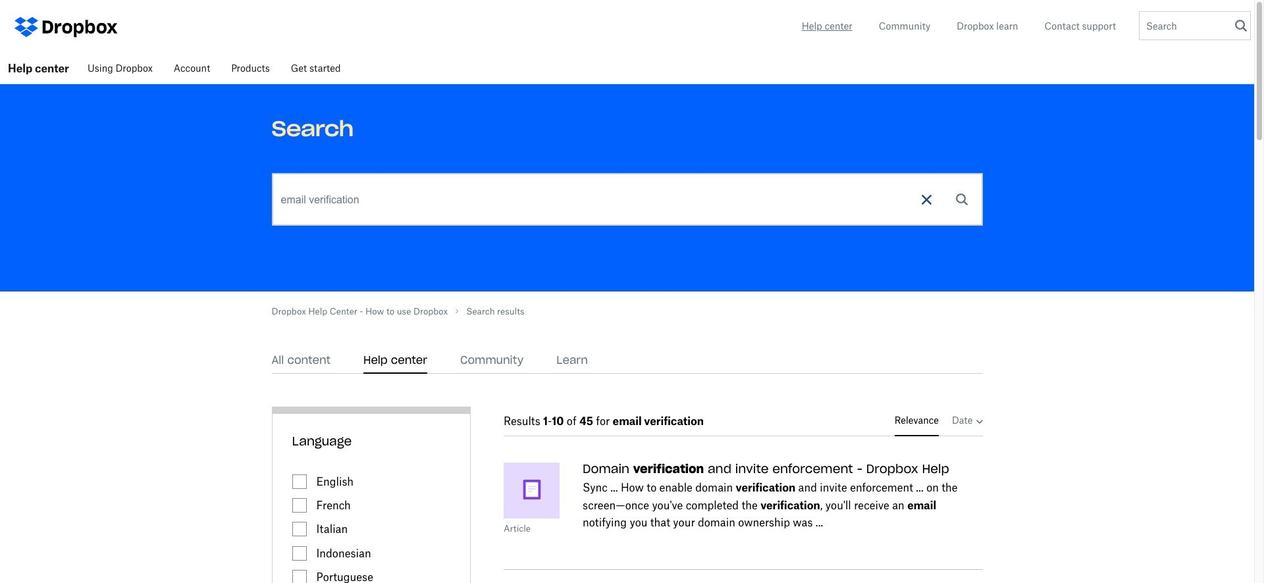 Task type: locate. For each thing, give the bounding box(es) containing it.
1 vertical spatial toggle image
[[293, 499, 306, 512]]

toggle image inside 'inclusion filter on portuguese; 2 results' element
[[293, 570, 306, 583]]

toggle image inside the inclusion filter on english; 29 results "element"
[[293, 475, 306, 488]]

toggle image for inclusion filter on french; 7 results element
[[293, 499, 306, 512]]

inclusion filter on english; 29 results element
[[272, 471, 470, 494]]

Sort by Date in ascending order radio
[[977, 414, 983, 429]]

toggle image inside inclusion filter on french; 7 results element
[[293, 499, 306, 512]]

toggle image
[[293, 523, 306, 536], [293, 547, 306, 560], [293, 570, 306, 583]]

0 vertical spatial toggle image
[[293, 523, 306, 536]]

0 vertical spatial clear image
[[1233, 21, 1243, 31]]

clear image
[[1233, 21, 1243, 31], [922, 195, 932, 205]]

search image
[[957, 194, 968, 206], [957, 194, 968, 206]]

0 vertical spatial toggle image
[[293, 475, 306, 488]]

toggle image
[[293, 475, 306, 488], [293, 499, 306, 512]]

Search text field
[[273, 175, 943, 226]]

None search field
[[1140, 12, 1243, 43], [272, 174, 943, 226], [272, 174, 943, 226]]

search image
[[1236, 20, 1248, 32], [1236, 20, 1248, 32]]

toggle image for the inclusion filter on english; 29 results "element"
[[293, 475, 306, 488]]

2 toggle image from the top
[[293, 499, 306, 512]]

1 vertical spatial clear image
[[922, 195, 932, 205]]

1 toggle image from the top
[[293, 523, 306, 536]]

0 horizontal spatial clear image
[[922, 195, 932, 205]]

toggle image inside inclusion filter on indonesian; 3 results element
[[293, 547, 306, 560]]

2 vertical spatial toggle image
[[293, 570, 306, 583]]

option group
[[953, 414, 983, 437]]

3 toggle image from the top
[[293, 570, 306, 583]]

none search field search
[[1140, 12, 1243, 43]]

2 toggle image from the top
[[293, 547, 306, 560]]

1 toggle image from the top
[[293, 475, 306, 488]]

toggle image inside inclusion filter on italian; 4 results element
[[293, 523, 306, 536]]

toggle image for inclusion filter on italian; 4 results element
[[293, 523, 306, 536]]

clear image
[[922, 195, 932, 205]]

1 horizontal spatial clear image
[[1233, 21, 1243, 31]]

inclusion filter on italian; 4 results element
[[272, 518, 470, 542]]

1 vertical spatial toggle image
[[293, 547, 306, 560]]



Task type: describe. For each thing, give the bounding box(es) containing it.
toggle image for inclusion filter on indonesian; 3 results element
[[293, 547, 306, 560]]

dropbox image
[[40, 14, 119, 40]]

inclusion filter on portuguese; 2 results element
[[272, 566, 470, 584]]

Sort by Date in descending order radio
[[953, 414, 973, 429]]

inclusion filter on french; 7 results element
[[272, 494, 470, 518]]

inclusion filter on indonesian; 3 results element
[[272, 542, 470, 566]]

Search text field
[[1140, 12, 1233, 40]]

Sort results by Relevance radio
[[895, 414, 940, 429]]

toggle image for 'inclusion filter on portuguese; 2 results' element
[[293, 570, 306, 583]]

language facet. heading
[[292, 434, 352, 454]]

clear image inside search search field
[[1233, 21, 1243, 31]]

arrow down image
[[977, 421, 983, 424]]



Task type: vqa. For each thing, say whether or not it's contained in the screenshot.
Toggle image
yes



